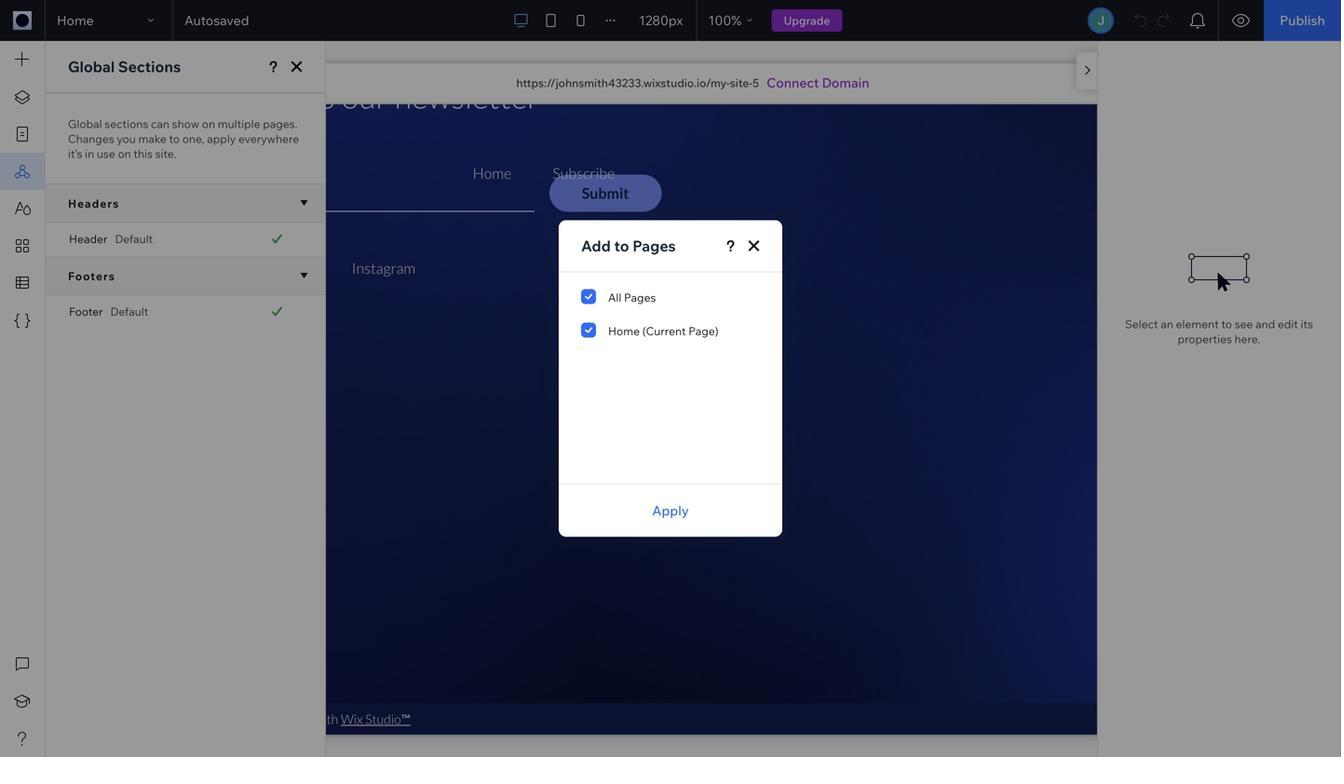 Task type: locate. For each thing, give the bounding box(es) containing it.
0 horizontal spatial on
[[118, 147, 131, 161]]

this
[[134, 147, 153, 161]]

multiple
[[218, 117, 260, 131]]

global
[[68, 57, 115, 76], [68, 117, 102, 131]]

on
[[202, 117, 215, 131], [118, 147, 131, 161]]

pages up all pages in the left top of the page
[[633, 237, 676, 255]]

to inside global sections can show on multiple pages. changes you make to one, apply everywhere it's in use on this site.
[[169, 132, 180, 146]]

pages
[[633, 237, 676, 255], [624, 291, 656, 305]]

1 horizontal spatial on
[[202, 117, 215, 131]]

2 global from the top
[[68, 117, 102, 131]]

default right header
[[115, 232, 153, 246]]

to left see
[[1222, 317, 1232, 331]]

footer
[[69, 305, 103, 319]]

global up changes
[[68, 117, 102, 131]]

pages.
[[263, 117, 298, 131]]

global sections can show on multiple pages. changes you make to one, apply everywhere it's in use on this site.
[[68, 117, 299, 161]]

apply button
[[651, 496, 690, 526]]

0 vertical spatial home
[[57, 12, 94, 28]]

1 horizontal spatial to
[[614, 237, 629, 255]]

https://johnsmith43233.wixstudio.io/my-site-5 connect domain
[[516, 75, 870, 91]]

select
[[1125, 317, 1158, 331]]

1 horizontal spatial home
[[608, 324, 640, 338]]

element
[[1176, 317, 1219, 331]]

0 vertical spatial to
[[169, 132, 180, 146]]

one,
[[182, 132, 205, 146]]

publish
[[1280, 12, 1326, 28]]

pages right all
[[624, 291, 656, 305]]

add to pages
[[581, 237, 676, 255]]

home down all pages in the left top of the page
[[608, 324, 640, 338]]

select an element to see and edit its properties here.
[[1125, 317, 1313, 346]]

footer default
[[69, 305, 148, 319]]

to right add
[[614, 237, 629, 255]]

all
[[608, 291, 622, 305]]

use
[[97, 147, 115, 161]]

on down you
[[118, 147, 131, 161]]

site-
[[730, 76, 753, 90]]

to
[[169, 132, 180, 146], [614, 237, 629, 255], [1222, 317, 1232, 331]]

make
[[138, 132, 167, 146]]

everywhere
[[238, 132, 299, 146]]

default right footer
[[110, 305, 148, 319]]

1 global from the top
[[68, 57, 115, 76]]

2 vertical spatial to
[[1222, 317, 1232, 331]]

default
[[115, 232, 153, 246], [110, 305, 148, 319]]

global inside global sections can show on multiple pages. changes you make to one, apply everywhere it's in use on this site.
[[68, 117, 102, 131]]

here.
[[1235, 332, 1261, 346]]

an
[[1161, 317, 1174, 331]]

to inside select an element to see and edit its properties here.
[[1222, 317, 1232, 331]]

0 vertical spatial on
[[202, 117, 215, 131]]

1 vertical spatial to
[[614, 237, 629, 255]]

1280 px
[[639, 12, 683, 28]]

home for home
[[57, 12, 94, 28]]

1 vertical spatial default
[[110, 305, 148, 319]]

home
[[57, 12, 94, 28], [608, 324, 640, 338]]

1 vertical spatial home
[[608, 324, 640, 338]]

0 horizontal spatial to
[[169, 132, 180, 146]]

in
[[85, 147, 94, 161]]

home up global sections
[[57, 12, 94, 28]]

(current
[[642, 324, 686, 338]]

2 horizontal spatial to
[[1222, 317, 1232, 331]]

1280
[[639, 12, 669, 28]]

0 vertical spatial global
[[68, 57, 115, 76]]

its
[[1301, 317, 1313, 331]]

apply
[[652, 503, 689, 519]]

%
[[732, 12, 742, 28]]

0 horizontal spatial home
[[57, 12, 94, 28]]

see
[[1235, 317, 1253, 331]]

page)
[[689, 324, 719, 338]]

to up "site."
[[169, 132, 180, 146]]

1 vertical spatial global
[[68, 117, 102, 131]]

domain
[[822, 75, 870, 91]]

0 vertical spatial default
[[115, 232, 153, 246]]

on up the apply
[[202, 117, 215, 131]]

publish button
[[1264, 0, 1341, 41]]

site.
[[155, 147, 176, 161]]

you
[[117, 132, 136, 146]]

global left 'sections'
[[68, 57, 115, 76]]

properties
[[1178, 332, 1232, 346]]



Task type: vqa. For each thing, say whether or not it's contained in the screenshot.
.
no



Task type: describe. For each thing, give the bounding box(es) containing it.
connect domain button
[[767, 74, 870, 92]]

https://johnsmith43233.wixstudio.io/my-
[[516, 76, 730, 90]]

global for global sections can show on multiple pages. changes you make to one, apply everywhere it's in use on this site.
[[68, 117, 102, 131]]

default for header default
[[115, 232, 153, 246]]

connect
[[767, 75, 819, 91]]

home for home (current page)
[[608, 324, 640, 338]]

sections
[[105, 117, 148, 131]]

default for footer default
[[110, 305, 148, 319]]

header default
[[69, 232, 153, 246]]

home (current page)
[[608, 324, 719, 338]]

footers
[[68, 269, 115, 283]]

can
[[151, 117, 170, 131]]

100
[[709, 12, 732, 28]]

1 vertical spatial on
[[118, 147, 131, 161]]

autosaved
[[184, 12, 249, 28]]

5
[[753, 76, 759, 90]]

px
[[669, 12, 683, 28]]

show
[[172, 117, 199, 131]]

sections
[[118, 57, 181, 76]]

headers
[[68, 196, 120, 210]]

apply
[[207, 132, 236, 146]]

edit
[[1278, 317, 1298, 331]]

it's
[[68, 147, 82, 161]]

1 vertical spatial pages
[[624, 291, 656, 305]]

global for global sections
[[68, 57, 115, 76]]

100 %
[[709, 12, 742, 28]]

and
[[1256, 317, 1275, 331]]

changes
[[68, 132, 114, 146]]

0 vertical spatial pages
[[633, 237, 676, 255]]

add
[[581, 237, 611, 255]]

header
[[69, 232, 108, 246]]

global sections
[[68, 57, 181, 76]]

all pages
[[608, 291, 656, 305]]



